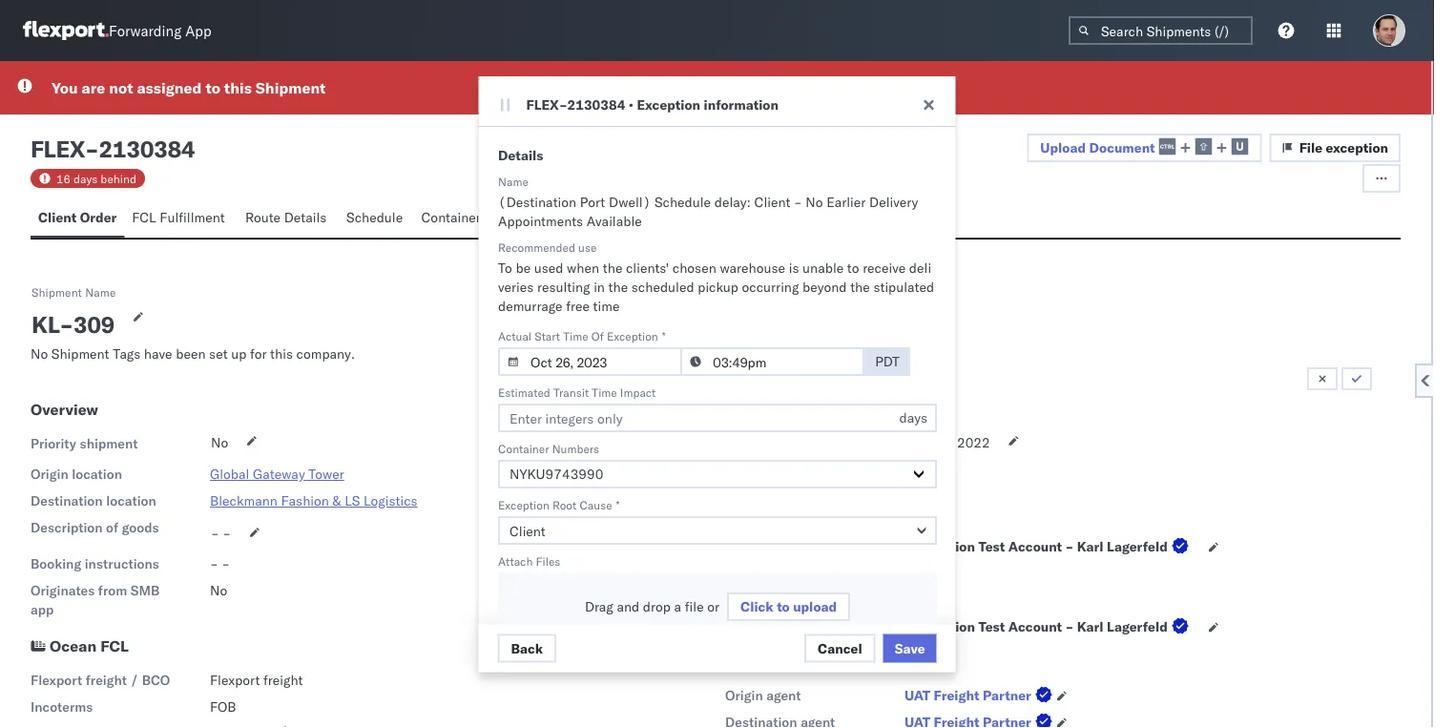 Task type: locate. For each thing, give the bounding box(es) containing it.
upload document button
[[1027, 134, 1262, 162]]

to
[[498, 260, 512, 276]]

0 horizontal spatial schedule
[[346, 209, 403, 226]]

time for transit
[[591, 385, 617, 399]]

consignee
[[725, 538, 791, 555]]

schedule left the containers
[[346, 209, 403, 226]]

upload
[[793, 598, 836, 615]]

Search Shipments (/) text field
[[1069, 16, 1253, 45]]

fcl up flexport freight / bco
[[100, 636, 129, 656]]

•
[[629, 96, 634, 113]]

up
[[231, 345, 247, 362]]

time right transit
[[591, 385, 617, 399]]

client right the "delay:"
[[754, 194, 790, 210]]

appointments
[[498, 213, 583, 229]]

0 vertical spatial *
[[662, 329, 665, 343]]

dwell)
[[608, 194, 651, 210]]

to right "unable"
[[847, 260, 859, 276]]

no left earlier
[[805, 194, 823, 210]]

0 vertical spatial 2130384
[[567, 96, 625, 113]]

0 horizontal spatial details
[[284, 209, 327, 226]]

name up the (destination
[[498, 174, 528, 188]]

fcl right order
[[132, 209, 156, 226]]

exception root cause *
[[498, 498, 619, 512]]

-- : -- -- text field
[[680, 347, 864, 376]]

*
[[662, 329, 665, 343], [616, 498, 619, 512]]

actual start time of exception *
[[498, 329, 665, 343]]

karl
[[1077, 538, 1104, 555], [1077, 618, 1104, 635]]

parties
[[863, 503, 915, 522]]

location up the destination location
[[72, 466, 122, 482]]

documents button
[[541, 200, 629, 238]]

2 lagerfeld from the top
[[1107, 618, 1168, 635]]

1 vertical spatial integration test account - karl lagerfeld
[[905, 618, 1168, 635]]

files
[[535, 554, 560, 568]]

0 vertical spatial date
[[803, 435, 831, 452]]

integration down 'parties'
[[905, 538, 975, 555]]

0 horizontal spatial client
[[38, 209, 77, 226]]

1 vertical spatial origin
[[725, 687, 763, 704]]

integration for consignee
[[905, 538, 975, 555]]

details up the (destination
[[498, 147, 543, 164]]

forwarding left "app"
[[109, 21, 182, 40]]

0 vertical spatial fcl
[[132, 209, 156, 226]]

this right assigned
[[224, 78, 252, 97]]

fcl fulfillment
[[132, 209, 225, 226]]

this right for
[[270, 345, 293, 362]]

origin down priority
[[31, 466, 68, 482]]

client down 16
[[38, 209, 77, 226]]

2130384 up behind
[[99, 135, 195, 163]]

1 test from the top
[[978, 538, 1005, 555]]

date up client-nominated parties
[[820, 466, 847, 482]]

1 vertical spatial shipment
[[31, 285, 82, 299]]

1 vertical spatial forwarding
[[725, 652, 808, 671]]

karl for shipper
[[1077, 618, 1104, 635]]

1 horizontal spatial fcl
[[132, 209, 156, 226]]

0 horizontal spatial 2130384
[[99, 135, 195, 163]]

2 account from the top
[[1008, 618, 1062, 635]]

MMM D, YYYY text field
[[498, 347, 682, 376]]

deli
[[909, 260, 931, 276]]

2 test from the top
[[978, 618, 1005, 635]]

0 vertical spatial lagerfeld
[[1107, 538, 1168, 555]]

integration up the save
[[905, 618, 975, 635]]

1 horizontal spatial this
[[270, 345, 293, 362]]

1 vertical spatial integration
[[905, 618, 975, 635]]

no right smb
[[210, 582, 227, 599]]

actual
[[498, 329, 531, 343]]

309
[[73, 310, 114, 339]]

flex-
[[526, 96, 567, 113]]

1 karl from the top
[[1077, 538, 1104, 555]]

1 freight from the left
[[86, 672, 127, 688]]

forwarding
[[109, 21, 182, 40], [725, 652, 808, 671]]

16 days behind
[[56, 171, 136, 186]]

forwarding for forwarding app
[[109, 21, 182, 40]]

cause
[[579, 498, 612, 512]]

the
[[602, 260, 622, 276], [608, 279, 628, 295], [850, 279, 870, 295]]

location for destination location
[[106, 492, 156, 509]]

smb
[[131, 582, 160, 599]]

1 horizontal spatial forwarding
[[725, 652, 808, 671]]

0 horizontal spatial freight
[[86, 672, 127, 688]]

date
[[803, 435, 831, 452], [820, 466, 847, 482]]

1 horizontal spatial client
[[754, 194, 790, 210]]

time
[[563, 329, 588, 343], [591, 385, 617, 399]]

seller
[[725, 592, 761, 608]]

document
[[1089, 139, 1155, 156]]

1 vertical spatial details
[[284, 209, 327, 226]]

1 vertical spatial time
[[591, 385, 617, 399]]

to right 'click'
[[776, 598, 789, 615]]

time left of
[[563, 329, 588, 343]]

location up goods
[[106, 492, 156, 509]]

exception right of
[[606, 329, 658, 343]]

0 vertical spatial origin
[[31, 466, 68, 482]]

1 horizontal spatial origin
[[725, 687, 763, 704]]

0 horizontal spatial name
[[85, 285, 116, 299]]

2 flexport from the left
[[210, 672, 260, 688]]

exception right the •
[[637, 96, 700, 113]]

1 integration from the top
[[905, 538, 975, 555]]

0 horizontal spatial *
[[616, 498, 619, 512]]

impact
[[620, 385, 655, 399]]

0 vertical spatial integration test account - karl lagerfeld
[[905, 538, 1168, 555]]

booking instructions
[[31, 555, 159, 572]]

2 horizontal spatial to
[[847, 260, 859, 276]]

1 vertical spatial lagerfeld
[[1107, 618, 1168, 635]]

* down scheduled in the top left of the page
[[662, 329, 665, 343]]

1 vertical spatial account
[[1008, 618, 1062, 635]]

1 horizontal spatial flexport
[[210, 672, 260, 688]]

2 vertical spatial to
[[776, 598, 789, 615]]

test for shipper
[[978, 618, 1005, 635]]

bleckmann fashion & ls logistics link
[[210, 492, 418, 509]]

flexport freight / bco
[[31, 672, 170, 688]]

schedule button
[[339, 200, 414, 238]]

bco
[[142, 672, 170, 688]]

name up 309
[[85, 285, 116, 299]]

use
[[578, 240, 596, 254]]

1 lagerfeld from the top
[[1107, 538, 1168, 555]]

1 vertical spatial date
[[820, 466, 847, 482]]

1 horizontal spatial schedule
[[654, 194, 710, 210]]

0 horizontal spatial forwarding
[[109, 21, 182, 40]]

1 horizontal spatial 2130384
[[567, 96, 625, 113]]

0 vertical spatial to
[[206, 78, 220, 97]]

the right in
[[608, 279, 628, 295]]

0 horizontal spatial origin
[[31, 466, 68, 482]]

2 integration test account - karl lagerfeld from the top
[[905, 618, 1168, 635]]

to inside click to upload button
[[776, 598, 789, 615]]

1 vertical spatial exception
[[606, 329, 658, 343]]

description
[[31, 519, 103, 536]]

schedule left the "delay:"
[[654, 194, 710, 210]]

1 horizontal spatial *
[[662, 329, 665, 343]]

gateway
[[253, 466, 305, 482]]

you
[[52, 78, 78, 97]]

0 horizontal spatial time
[[563, 329, 588, 343]]

used
[[534, 260, 563, 276]]

days
[[73, 171, 98, 186]]

0 vertical spatial karl
[[1077, 538, 1104, 555]]

1 horizontal spatial details
[[498, 147, 543, 164]]

forwarding for forwarding agents
[[725, 652, 808, 671]]

0 vertical spatial location
[[72, 466, 122, 482]]

1 vertical spatial karl
[[1077, 618, 1104, 635]]

date right ready on the right
[[803, 435, 831, 452]]

in
[[593, 279, 604, 295]]

1 flexport from the left
[[31, 672, 82, 688]]

behind
[[101, 171, 136, 186]]

0 vertical spatial shipment
[[256, 78, 326, 97]]

client inside button
[[38, 209, 77, 226]]

2 karl from the top
[[1077, 618, 1104, 635]]

16
[[56, 171, 70, 186]]

1 vertical spatial to
[[847, 260, 859, 276]]

warehouse
[[719, 260, 785, 276]]

fcl fulfillment button
[[124, 200, 237, 238]]

0 vertical spatial forwarding
[[109, 21, 182, 40]]

2130384 left the •
[[567, 96, 625, 113]]

dates
[[725, 400, 767, 419]]

account for consignee
[[1008, 538, 1062, 555]]

1 account from the top
[[1008, 538, 1062, 555]]

forwarding up origin agent
[[725, 652, 808, 671]]

0 horizontal spatial flexport
[[31, 672, 82, 688]]

priority
[[31, 435, 76, 452]]

client order button
[[31, 200, 124, 238]]

integration test account - karl lagerfeld for shipper
[[905, 618, 1168, 635]]

assignees button
[[707, 200, 787, 238]]

location
[[72, 466, 122, 482], [106, 492, 156, 509]]

details right route at the top left
[[284, 209, 327, 226]]

flexport. image
[[23, 21, 109, 40]]

0 vertical spatial name
[[498, 174, 528, 188]]

flex
[[31, 135, 85, 163]]

* right cause
[[616, 498, 619, 512]]

save
[[895, 640, 925, 656]]

name inside the name (destination port dwell) schedule delay: client -  no earlier delivery appointments available
[[498, 174, 528, 188]]

dec 11, 2022
[[906, 434, 990, 451]]

1 horizontal spatial time
[[591, 385, 617, 399]]

1 horizontal spatial to
[[776, 598, 789, 615]]

assignees
[[715, 209, 776, 226]]

to right assigned
[[206, 78, 220, 97]]

origin left "agent"
[[725, 687, 763, 704]]

1 vertical spatial fcl
[[100, 636, 129, 656]]

origin
[[31, 466, 68, 482], [725, 687, 763, 704]]

flexport up 'fob'
[[210, 672, 260, 688]]

0 vertical spatial this
[[224, 78, 252, 97]]

goods
[[122, 519, 159, 536]]

exception left root
[[498, 498, 549, 512]]

uat
[[905, 687, 930, 704]]

route
[[245, 209, 281, 226]]

app
[[31, 601, 54, 618]]

1 vertical spatial location
[[106, 492, 156, 509]]

1 vertical spatial this
[[270, 345, 293, 362]]

not
[[109, 78, 133, 97]]

2 freight from the left
[[263, 672, 303, 688]]

no down kl-
[[31, 345, 48, 362]]

0 vertical spatial test
[[978, 538, 1005, 555]]

cargo ready date
[[725, 435, 831, 452]]

2 integration from the top
[[905, 618, 975, 635]]

1 horizontal spatial name
[[498, 174, 528, 188]]

target
[[725, 466, 764, 482]]

1 vertical spatial 2130384
[[99, 135, 195, 163]]

0 vertical spatial integration
[[905, 538, 975, 555]]

client
[[754, 194, 790, 210], [38, 209, 77, 226]]

shipment
[[256, 78, 326, 97], [31, 285, 82, 299], [51, 345, 109, 362]]

0 vertical spatial time
[[563, 329, 588, 343]]

cargo
[[725, 435, 762, 452]]

route details
[[245, 209, 327, 226]]

back
[[511, 640, 543, 656]]

1 vertical spatial *
[[616, 498, 619, 512]]

test for consignee
[[978, 538, 1005, 555]]

1 horizontal spatial freight
[[263, 672, 303, 688]]

ls
[[345, 492, 360, 509]]

schedule inside button
[[346, 209, 403, 226]]

flexport for flexport freight
[[210, 672, 260, 688]]

company.
[[296, 345, 355, 362]]

2 vertical spatial exception
[[498, 498, 549, 512]]

karl for consignee
[[1077, 538, 1104, 555]]

global gateway tower link
[[210, 466, 344, 482]]

1 vertical spatial test
[[978, 618, 1005, 635]]

flexport up incoterms
[[31, 672, 82, 688]]

0 horizontal spatial fcl
[[100, 636, 129, 656]]

1 integration test account - karl lagerfeld from the top
[[905, 538, 1168, 555]]

0 vertical spatial account
[[1008, 538, 1062, 555]]

to inside recommended use to be used when the clients' chosen warehouse is unable to receive deli veries resulting in the scheduled pickup occurring beyond the stipulated demurrage free time
[[847, 260, 859, 276]]

kl-
[[31, 310, 73, 339]]

scheduled
[[631, 279, 694, 295]]

clients'
[[625, 260, 669, 276]]



Task type: describe. For each thing, give the bounding box(es) containing it.
buyer
[[725, 565, 761, 582]]

--
[[906, 465, 922, 481]]

origin location
[[31, 466, 122, 482]]

ready
[[765, 435, 800, 452]]

flex-2130384 • exception information
[[526, 96, 779, 113]]

from
[[98, 582, 127, 599]]

target delivery date
[[725, 466, 847, 482]]

exception
[[1326, 139, 1388, 156]]

- - for buyer
[[905, 565, 925, 582]]

client order
[[38, 209, 117, 226]]

overview
[[31, 400, 98, 419]]

cancel
[[818, 640, 862, 656]]

shipment
[[80, 435, 138, 452]]

global gateway tower
[[210, 466, 344, 482]]

incoterms
[[31, 698, 93, 715]]

0 horizontal spatial this
[[224, 78, 252, 97]]

forwarding agents
[[725, 652, 863, 671]]

0 vertical spatial exception
[[637, 96, 700, 113]]

veries
[[498, 279, 533, 295]]

demurrage
[[498, 298, 562, 314]]

date for target delivery date
[[820, 466, 847, 482]]

lagerfeld for consignee
[[1107, 538, 1168, 555]]

save button
[[883, 634, 937, 663]]

bol button
[[499, 200, 541, 238]]

ocean fcl
[[50, 636, 129, 656]]

originates
[[31, 582, 95, 599]]

file
[[684, 598, 703, 615]]

upload document
[[1040, 139, 1155, 156]]

flex - 2130384
[[31, 135, 195, 163]]

client-nominated parties
[[725, 503, 915, 522]]

click to upload
[[740, 598, 836, 615]]

1 vertical spatial name
[[85, 285, 116, 299]]

integration for shipper
[[905, 618, 975, 635]]

integration test account - karl lagerfeld for consignee
[[905, 538, 1168, 555]]

the up in
[[602, 260, 622, 276]]

for
[[250, 345, 267, 362]]

0 vertical spatial details
[[498, 147, 543, 164]]

file exception
[[1299, 139, 1388, 156]]

client-
[[725, 503, 779, 522]]

uat freight partner link
[[905, 686, 1056, 705]]

flexport for flexport freight / bco
[[31, 672, 82, 688]]

a
[[674, 598, 681, 615]]

transit
[[553, 385, 588, 399]]

and
[[616, 598, 639, 615]]

originates from smb app
[[31, 582, 160, 618]]

or
[[707, 598, 719, 615]]

you are not assigned to this shipment
[[52, 78, 326, 97]]

freight
[[934, 687, 979, 704]]

recommended
[[498, 240, 575, 254]]

schedule inside the name (destination port dwell) schedule delay: client -  no earlier delivery appointments available
[[654, 194, 710, 210]]

origin for origin agent
[[725, 687, 763, 704]]

lagerfeld for shipper
[[1107, 618, 1168, 635]]

file
[[1299, 139, 1323, 156]]

when
[[566, 260, 599, 276]]

name (destination port dwell) schedule delay: client -  no earlier delivery appointments available
[[498, 174, 918, 229]]

fob
[[210, 698, 236, 715]]

freight for flexport freight
[[263, 672, 303, 688]]

recommended use to be used when the clients' chosen warehouse is unable to receive deli veries resulting in the scheduled pickup occurring beyond the stipulated demurrage free time
[[498, 240, 937, 314]]

shipper
[[725, 618, 774, 635]]

messages button
[[629, 200, 707, 238]]

order
[[80, 209, 117, 226]]

details inside button
[[284, 209, 327, 226]]

start
[[534, 329, 560, 343]]

fashion
[[281, 492, 329, 509]]

nyku9743990
[[509, 466, 603, 482]]

bol
[[507, 209, 533, 226]]

date for cargo ready date
[[803, 435, 831, 452]]

of
[[106, 519, 118, 536]]

the down receive
[[850, 279, 870, 295]]

click
[[740, 598, 773, 615]]

time for start
[[563, 329, 588, 343]]

information
[[704, 96, 779, 113]]

back button
[[498, 634, 556, 663]]

bleckmann
[[210, 492, 278, 509]]

been
[[176, 345, 206, 362]]

fcl inside button
[[132, 209, 156, 226]]

partner
[[983, 687, 1031, 704]]

freight for flexport freight / bco
[[86, 672, 127, 688]]

nominated
[[779, 503, 859, 522]]

client inside the name (destination port dwell) schedule delay: client -  no earlier delivery appointments available
[[754, 194, 790, 210]]

Enter integers only number field
[[498, 404, 937, 432]]

be
[[515, 260, 530, 276]]

no up "global"
[[211, 434, 228, 451]]

origin for origin location
[[31, 466, 68, 482]]

dec
[[906, 434, 929, 451]]

2 vertical spatial shipment
[[51, 345, 109, 362]]

delivery
[[767, 466, 816, 482]]

delivery
[[869, 194, 918, 210]]

Client text field
[[498, 516, 937, 545]]

have
[[144, 345, 172, 362]]

containers
[[421, 209, 487, 226]]

location for origin location
[[72, 466, 122, 482]]

destination
[[31, 492, 103, 509]]

- - for description of goods
[[211, 525, 231, 542]]

0 horizontal spatial to
[[206, 78, 220, 97]]

attach files
[[498, 554, 560, 568]]

global
[[210, 466, 249, 482]]

is
[[788, 260, 799, 276]]

drag and drop a file or
[[584, 598, 719, 615]]

account for shipper
[[1008, 618, 1062, 635]]

- inside the name (destination port dwell) schedule delay: client -  no earlier delivery appointments available
[[793, 194, 802, 210]]

forwarding app
[[109, 21, 211, 40]]

no inside the name (destination port dwell) schedule delay: client -  no earlier delivery appointments available
[[805, 194, 823, 210]]

kl-309
[[31, 310, 114, 339]]

(destination
[[498, 194, 576, 210]]

drag
[[584, 598, 613, 615]]

resulting
[[537, 279, 590, 295]]



Task type: vqa. For each thing, say whether or not it's contained in the screenshot.
2:59 to the top
no



